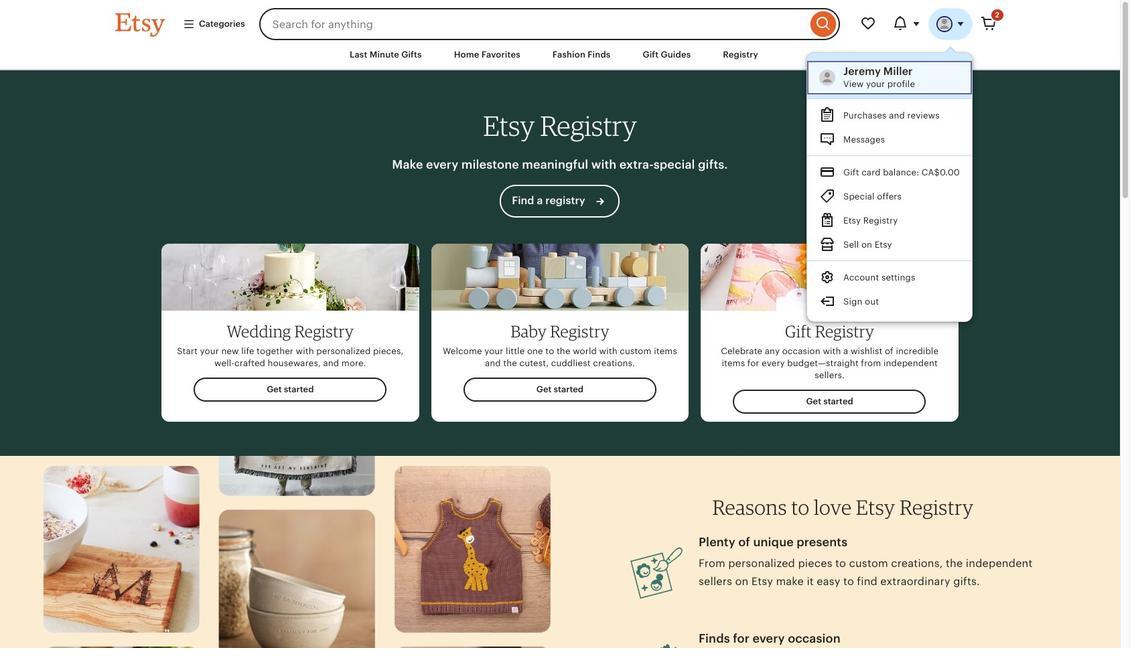 Task type: locate. For each thing, give the bounding box(es) containing it.
the inside "from personalized pieces to custom creations, the independent sellers on etsy make it easy to find extraordinary gifts."
[[947, 558, 964, 570]]

baby registry welcome your little one to the world with custom items and the cutest, cuddliest creations.
[[443, 322, 678, 369]]

2 horizontal spatial get
[[807, 397, 822, 407]]

0 vertical spatial finds
[[588, 50, 611, 60]]

0 horizontal spatial on
[[736, 576, 749, 589]]

get started button for gift
[[734, 390, 927, 414]]

gift card balance: ca$ 0.00
[[844, 168, 961, 178]]

of right wishlist
[[885, 346, 894, 356]]

custom
[[620, 346, 652, 356], [850, 558, 889, 570]]

your for baby
[[485, 346, 504, 356]]

of
[[885, 346, 894, 356], [739, 536, 751, 550]]

get down the sellers.
[[807, 397, 822, 407]]

jeremy miller's avatar image
[[937, 16, 953, 32], [820, 70, 836, 86]]

0 horizontal spatial get started
[[267, 385, 314, 395]]

jeremy miller's avatar image left "2" link
[[937, 16, 953, 32]]

0 horizontal spatial get
[[267, 385, 282, 395]]

view your profile element
[[844, 65, 961, 78]]

personalized down plenty of unique presents
[[729, 558, 796, 570]]

gifts. right special
[[699, 158, 728, 172]]

get down housewares,
[[267, 385, 282, 395]]

independent inside "from personalized pieces to custom creations, the independent sellers on etsy make it easy to find extraordinary gifts."
[[966, 558, 1033, 570]]

gifts. right extraordinary
[[954, 576, 981, 589]]

0 vertical spatial for
[[748, 358, 760, 369]]

get started button down cuddliest
[[464, 378, 657, 402]]

personalized up more.
[[317, 346, 371, 356]]

the down little
[[504, 358, 517, 369]]

1 horizontal spatial and
[[485, 358, 501, 369]]

purchases and reviews
[[844, 111, 940, 121]]

plenty of unique presents
[[699, 536, 848, 550]]

1 horizontal spatial of
[[885, 346, 894, 356]]

with
[[592, 158, 617, 172], [296, 346, 314, 356], [600, 346, 618, 356], [823, 346, 842, 356]]

and
[[890, 111, 906, 121], [323, 358, 339, 369], [485, 358, 501, 369]]

get started down cuddliest
[[537, 385, 584, 395]]

plenty
[[699, 536, 736, 550]]

2 horizontal spatial the
[[947, 558, 964, 570]]

0 horizontal spatial personalized
[[317, 346, 371, 356]]

2 horizontal spatial get started
[[807, 397, 854, 407]]

registry up more.
[[295, 322, 354, 342]]

0.00
[[940, 168, 961, 178]]

celebrate
[[721, 346, 763, 356]]

on right sellers
[[736, 576, 749, 589]]

1 horizontal spatial started
[[554, 385, 584, 395]]

2 horizontal spatial your
[[867, 79, 886, 89]]

registry inside 'link'
[[864, 216, 899, 226]]

creations.
[[593, 358, 635, 369]]

personalized inside wedding registry start your new life together with personalized pieces, well-crafted housewares, and more.
[[317, 346, 371, 356]]

2 link
[[973, 8, 1005, 40]]

0 vertical spatial personalized
[[317, 346, 371, 356]]

0 horizontal spatial finds
[[588, 50, 611, 60]]

finds down sellers
[[699, 632, 730, 646]]

and up messages link
[[890, 111, 906, 121]]

occasion inside gift registry celebrate any occasion with a wishlist of incredible items for every budget—straight from independent sellers.
[[783, 346, 821, 356]]

fashion finds
[[553, 50, 611, 60]]

registry up wishlist
[[816, 322, 875, 342]]

gift guides link
[[633, 43, 701, 67]]

2 horizontal spatial started
[[824, 397, 854, 407]]

reasons
[[713, 496, 787, 520]]

items inside baby registry welcome your little one to the world with custom items and the cutest, cuddliest creations.
[[654, 346, 678, 356]]

of right plenty at bottom right
[[739, 536, 751, 550]]

0 horizontal spatial custom
[[620, 346, 652, 356]]

0 horizontal spatial items
[[654, 346, 678, 356]]

1 vertical spatial finds
[[699, 632, 730, 646]]

registry up creations,
[[900, 496, 974, 520]]

started for gift
[[824, 397, 854, 407]]

0 vertical spatial gifts.
[[699, 158, 728, 172]]

2 horizontal spatial get started button
[[734, 390, 927, 414]]

0 horizontal spatial your
[[200, 346, 219, 356]]

sellers.
[[815, 371, 845, 381]]

occasion down it
[[788, 632, 841, 646]]

the right creations,
[[947, 558, 964, 570]]

your inside the jeremy miller view your profile
[[867, 79, 886, 89]]

fashion
[[553, 50, 586, 60]]

gift for guides
[[643, 50, 659, 60]]

1 horizontal spatial the
[[557, 346, 571, 356]]

1 horizontal spatial your
[[485, 346, 504, 356]]

special offers link
[[808, 184, 973, 209]]

sign
[[844, 297, 863, 307]]

1 horizontal spatial items
[[722, 358, 746, 369]]

profile
[[888, 79, 916, 89]]

finds right the fashion
[[588, 50, 611, 60]]

find
[[858, 576, 878, 589]]

0 horizontal spatial get started button
[[194, 378, 387, 402]]

0 vertical spatial custom
[[620, 346, 652, 356]]

get started down the sellers.
[[807, 397, 854, 407]]

welcome
[[443, 346, 482, 356]]

get started down housewares,
[[267, 385, 314, 395]]

0 vertical spatial gift
[[643, 50, 659, 60]]

every down 'make'
[[753, 632, 785, 646]]

0 vertical spatial independent
[[884, 358, 938, 369]]

0 horizontal spatial gift
[[643, 50, 659, 60]]

1 horizontal spatial etsy registry
[[844, 216, 899, 226]]

world
[[573, 346, 597, 356]]

0 vertical spatial occasion
[[783, 346, 821, 356]]

get started button down the sellers.
[[734, 390, 927, 414]]

to left love
[[792, 496, 810, 520]]

with up the creations.
[[600, 346, 618, 356]]

special
[[654, 158, 696, 172]]

housewares,
[[268, 358, 321, 369]]

2 vertical spatial every
[[753, 632, 785, 646]]

every
[[426, 158, 459, 172], [762, 358, 785, 369], [753, 632, 785, 646]]

every down any
[[762, 358, 785, 369]]

0 vertical spatial jeremy miller's avatar image
[[937, 16, 953, 32]]

registry down the special offers
[[864, 216, 899, 226]]

2 horizontal spatial gift
[[844, 168, 860, 178]]

make
[[392, 158, 423, 172]]

gift up budget—straight
[[786, 322, 812, 342]]

1 horizontal spatial get started button
[[464, 378, 657, 402]]

1 horizontal spatial gift
[[786, 322, 812, 342]]

together
[[257, 346, 294, 356]]

last minute gifts link
[[340, 43, 432, 67]]

gift inside gift registry celebrate any occasion with a wishlist of incredible items for every budget—straight from independent sellers.
[[786, 322, 812, 342]]

1 vertical spatial a
[[844, 346, 849, 356]]

gift left guides
[[643, 50, 659, 60]]

more.
[[342, 358, 366, 369]]

custom up find
[[850, 558, 889, 570]]

1 vertical spatial jeremy miller's avatar image
[[820, 70, 836, 86]]

1 vertical spatial gift
[[844, 168, 860, 178]]

gift for registry
[[786, 322, 812, 342]]

etsy left 'make'
[[752, 576, 774, 589]]

1 horizontal spatial personalized
[[729, 558, 796, 570]]

gift inside 'jeremy miller' banner
[[844, 168, 860, 178]]

1 vertical spatial gifts.
[[954, 576, 981, 589]]

occasion up budget—straight
[[783, 346, 821, 356]]

reasons to love etsy registry
[[713, 496, 974, 520]]

offers
[[878, 192, 902, 202]]

a right find
[[537, 194, 543, 207]]

0 horizontal spatial independent
[[884, 358, 938, 369]]

little
[[506, 346, 525, 356]]

get started for wedding
[[267, 385, 314, 395]]

the up cuddliest
[[557, 346, 571, 356]]

1 horizontal spatial gifts.
[[954, 576, 981, 589]]

occasion
[[783, 346, 821, 356], [788, 632, 841, 646]]

0 vertical spatial on
[[862, 240, 873, 250]]

and inside 'jeremy miller' banner
[[890, 111, 906, 121]]

1 vertical spatial custom
[[850, 558, 889, 570]]

0 horizontal spatial etsy registry
[[483, 109, 637, 143]]

etsy
[[483, 109, 535, 143], [844, 216, 861, 226], [875, 240, 893, 250], [857, 496, 896, 520], [752, 576, 774, 589]]

1 horizontal spatial custom
[[850, 558, 889, 570]]

your inside baby registry welcome your little one to the world with custom items and the cutest, cuddliest creations.
[[485, 346, 504, 356]]

2 horizontal spatial and
[[890, 111, 906, 121]]

2 vertical spatial gift
[[786, 322, 812, 342]]

gifts.
[[699, 158, 728, 172], [954, 576, 981, 589]]

etsy up milestone
[[483, 109, 535, 143]]

0 vertical spatial items
[[654, 346, 678, 356]]

your for wedding
[[200, 346, 219, 356]]

start
[[177, 346, 198, 356]]

your left little
[[485, 346, 504, 356]]

get started
[[267, 385, 314, 395], [537, 385, 584, 395], [807, 397, 854, 407]]

registry
[[723, 50, 759, 60], [540, 109, 637, 143], [864, 216, 899, 226], [295, 322, 354, 342], [551, 322, 610, 342], [816, 322, 875, 342], [900, 496, 974, 520]]

personalized
[[317, 346, 371, 356], [729, 558, 796, 570]]

home favorites
[[454, 50, 521, 60]]

cuddliest
[[551, 358, 591, 369]]

started down the sellers.
[[824, 397, 854, 407]]

1 vertical spatial personalized
[[729, 558, 796, 570]]

your inside wedding registry start your new life together with personalized pieces, well-crafted housewares, and more.
[[200, 346, 219, 356]]

get down cutest,
[[537, 385, 552, 395]]

1 vertical spatial items
[[722, 358, 746, 369]]

on right sell
[[862, 240, 873, 250]]

every right make
[[426, 158, 459, 172]]

1 vertical spatial of
[[739, 536, 751, 550]]

the
[[557, 346, 571, 356], [504, 358, 517, 369], [947, 558, 964, 570]]

unique
[[754, 536, 794, 550]]

2 vertical spatial the
[[947, 558, 964, 570]]

1 vertical spatial etsy registry
[[844, 216, 899, 226]]

with up housewares,
[[296, 346, 314, 356]]

and inside baby registry welcome your little one to the world with custom items and the cutest, cuddliest creations.
[[485, 358, 501, 369]]

started down housewares,
[[284, 385, 314, 395]]

1 vertical spatial on
[[736, 576, 749, 589]]

and left cutest,
[[485, 358, 501, 369]]

etsy down 'etsy registry' 'link'
[[875, 240, 893, 250]]

0 vertical spatial of
[[885, 346, 894, 356]]

started down cuddliest
[[554, 385, 584, 395]]

your down jeremy
[[867, 79, 886, 89]]

gift inside gift guides link
[[643, 50, 659, 60]]

get
[[267, 385, 282, 395], [537, 385, 552, 395], [807, 397, 822, 407]]

0 horizontal spatial started
[[284, 385, 314, 395]]

1 vertical spatial independent
[[966, 558, 1033, 570]]

0 horizontal spatial the
[[504, 358, 517, 369]]

0 vertical spatial a
[[537, 194, 543, 207]]

for inside gift registry celebrate any occasion with a wishlist of incredible items for every budget—straight from independent sellers.
[[748, 358, 760, 369]]

get started for baby
[[537, 385, 584, 395]]

0 vertical spatial etsy registry
[[483, 109, 637, 143]]

easy
[[817, 576, 841, 589]]

1 vertical spatial every
[[762, 358, 785, 369]]

None search field
[[259, 8, 841, 40]]

life
[[241, 346, 254, 356]]

items
[[654, 346, 678, 356], [722, 358, 746, 369]]

love
[[814, 496, 852, 520]]

get started for gift
[[807, 397, 854, 407]]

jeremy miller's avatar image left view
[[820, 70, 836, 86]]

home favorites link
[[444, 43, 531, 67]]

1 horizontal spatial on
[[862, 240, 873, 250]]

registry inside wedding registry start your new life together with personalized pieces, well-crafted housewares, and more.
[[295, 322, 354, 342]]

find a registry button
[[500, 185, 620, 218]]

0 horizontal spatial a
[[537, 194, 543, 207]]

gift left the card
[[844, 168, 860, 178]]

gifts
[[402, 50, 422, 60]]

your for jeremy
[[867, 79, 886, 89]]

your
[[867, 79, 886, 89], [200, 346, 219, 356], [485, 346, 504, 356]]

to right one
[[546, 346, 555, 356]]

1 vertical spatial the
[[504, 358, 517, 369]]

crafted
[[235, 358, 265, 369]]

custom up the creations.
[[620, 346, 652, 356]]

1 horizontal spatial independent
[[966, 558, 1033, 570]]

and left more.
[[323, 358, 339, 369]]

finds
[[588, 50, 611, 60], [699, 632, 730, 646]]

registry up world at the bottom right of page
[[551, 322, 610, 342]]

1 horizontal spatial a
[[844, 346, 849, 356]]

home
[[454, 50, 480, 60]]

0 horizontal spatial of
[[739, 536, 751, 550]]

for
[[748, 358, 760, 369], [733, 632, 750, 646]]

etsy registry inside 'etsy registry' 'link'
[[844, 216, 899, 226]]

0 horizontal spatial and
[[323, 358, 339, 369]]

etsy inside "from personalized pieces to custom creations, the independent sellers on etsy make it easy to find extraordinary gifts."
[[752, 576, 774, 589]]

sell
[[844, 240, 860, 250]]

etsy registry down the special offers
[[844, 216, 899, 226]]

your up well-
[[200, 346, 219, 356]]

1 horizontal spatial get
[[537, 385, 552, 395]]

1 vertical spatial occasion
[[788, 632, 841, 646]]

settings
[[882, 273, 916, 283]]

and inside wedding registry start your new life together with personalized pieces, well-crafted housewares, and more.
[[323, 358, 339, 369]]

jeremy
[[844, 65, 881, 78]]

etsy registry up make every milestone meaningful with extra-special gifts.
[[483, 109, 637, 143]]

get started button down housewares,
[[194, 378, 387, 402]]

registry up make every milestone meaningful with extra-special gifts.
[[540, 109, 637, 143]]

registry inside baby registry welcome your little one to the world with custom items and the cutest, cuddliest creations.
[[551, 322, 610, 342]]

with up budget—straight
[[823, 346, 842, 356]]

menu bar
[[91, 40, 1030, 70]]

a left wishlist
[[844, 346, 849, 356]]

1 horizontal spatial get started
[[537, 385, 584, 395]]



Task type: vqa. For each thing, say whether or not it's contained in the screenshot.
Gift Guides 'link'
yes



Task type: describe. For each thing, give the bounding box(es) containing it.
special
[[844, 192, 875, 202]]

registry
[[546, 194, 586, 207]]

well-
[[215, 358, 235, 369]]

minute
[[370, 50, 399, 60]]

etsy up sell
[[844, 216, 861, 226]]

to inside baby registry welcome your little one to the world with custom items and the cutest, cuddliest creations.
[[546, 346, 555, 356]]

balance:
[[884, 168, 920, 178]]

messages link
[[808, 127, 973, 152]]

sign out
[[844, 297, 880, 307]]

special offers
[[844, 192, 902, 202]]

categories
[[199, 19, 245, 29]]

budget—straight
[[788, 358, 859, 369]]

new
[[221, 346, 239, 356]]

miller
[[884, 65, 913, 78]]

wedding registry start your new life together with personalized pieces, well-crafted housewares, and more.
[[177, 322, 404, 369]]

from personalized pieces to custom creations, the independent sellers on etsy make it easy to find extraordinary gifts.
[[699, 558, 1033, 589]]

make
[[776, 576, 804, 589]]

custom inside "from personalized pieces to custom creations, the independent sellers on etsy make it easy to find extraordinary gifts."
[[850, 558, 889, 570]]

gift guides
[[643, 50, 691, 60]]

fashion finds link
[[543, 43, 621, 67]]

purchases
[[844, 111, 887, 121]]

meaningful
[[522, 158, 589, 172]]

on inside sell on etsy 'link'
[[862, 240, 873, 250]]

with inside baby registry welcome your little one to the world with custom items and the cutest, cuddliest creations.
[[600, 346, 618, 356]]

a inside button
[[537, 194, 543, 207]]

items inside gift registry celebrate any occasion with a wishlist of incredible items for every budget—straight from independent sellers.
[[722, 358, 746, 369]]

any
[[765, 346, 780, 356]]

it
[[807, 576, 814, 589]]

categories button
[[173, 12, 255, 36]]

presents
[[797, 536, 848, 550]]

get started button for wedding
[[194, 378, 387, 402]]

to left find
[[844, 576, 855, 589]]

jeremy miller banner
[[91, 0, 1030, 323]]

started for baby
[[554, 385, 584, 395]]

sell on etsy
[[844, 240, 893, 250]]

to up easy
[[836, 558, 847, 570]]

reviews
[[908, 111, 940, 121]]

last
[[350, 50, 368, 60]]

sell on etsy link
[[808, 233, 973, 257]]

personalized inside "from personalized pieces to custom creations, the independent sellers on etsy make it easy to find extraordinary gifts."
[[729, 558, 796, 570]]

registry inside gift registry celebrate any occasion with a wishlist of incredible items for every budget—straight from independent sellers.
[[816, 322, 875, 342]]

wishlist
[[851, 346, 883, 356]]

extra-
[[620, 158, 654, 172]]

extraordinary
[[881, 576, 951, 589]]

0 horizontal spatial jeremy miller's avatar image
[[820, 70, 836, 86]]

1 horizontal spatial finds
[[699, 632, 730, 646]]

get for gift
[[807, 397, 822, 407]]

make every milestone meaningful with extra-special gifts.
[[392, 158, 728, 172]]

Search for anything text field
[[259, 8, 808, 40]]

creations,
[[892, 558, 944, 570]]

milestone
[[462, 158, 519, 172]]

etsy right love
[[857, 496, 896, 520]]

with left extra-
[[592, 158, 617, 172]]

menu bar containing last minute gifts
[[91, 40, 1030, 70]]

incredible
[[897, 346, 939, 356]]

out
[[865, 297, 880, 307]]

none search field inside 'jeremy miller' banner
[[259, 8, 841, 40]]

find a registry
[[512, 194, 588, 207]]

registry right guides
[[723, 50, 759, 60]]

purchases and reviews link
[[808, 103, 973, 127]]

get started button for baby
[[464, 378, 657, 402]]

get for wedding
[[267, 385, 282, 395]]

view
[[844, 79, 864, 89]]

of inside gift registry celebrate any occasion with a wishlist of incredible items for every budget—straight from independent sellers.
[[885, 346, 894, 356]]

account settings link
[[808, 266, 973, 290]]

jeremy miller view your profile
[[844, 65, 916, 89]]

0 horizontal spatial gifts.
[[699, 158, 728, 172]]

a inside gift registry celebrate any occasion with a wishlist of incredible items for every budget—straight from independent sellers.
[[844, 346, 849, 356]]

ca$
[[922, 168, 940, 178]]

independent inside gift registry celebrate any occasion with a wishlist of incredible items for every budget—straight from independent sellers.
[[884, 358, 938, 369]]

baby
[[511, 322, 547, 342]]

1 horizontal spatial jeremy miller's avatar image
[[937, 16, 953, 32]]

2
[[996, 11, 1000, 19]]

pieces,
[[373, 346, 404, 356]]

with inside gift registry celebrate any occasion with a wishlist of incredible items for every budget—straight from independent sellers.
[[823, 346, 842, 356]]

registry link
[[713, 43, 769, 67]]

from
[[862, 358, 882, 369]]

sellers
[[699, 576, 733, 589]]

every inside gift registry celebrate any occasion with a wishlist of incredible items for every budget—straight from independent sellers.
[[762, 358, 785, 369]]

pieces
[[799, 558, 833, 570]]

on inside "from personalized pieces to custom creations, the independent sellers on etsy make it easy to find extraordinary gifts."
[[736, 576, 749, 589]]

find
[[512, 194, 535, 207]]

with inside wedding registry start your new life together with personalized pieces, well-crafted housewares, and more.
[[296, 346, 314, 356]]

cutest,
[[520, 358, 549, 369]]

gift registry celebrate any occasion with a wishlist of incredible items for every budget—straight from independent sellers.
[[721, 322, 939, 381]]

favorites
[[482, 50, 521, 60]]

guides
[[661, 50, 691, 60]]

0 vertical spatial the
[[557, 346, 571, 356]]

finds for every occasion
[[699, 632, 841, 646]]

account
[[844, 273, 880, 283]]

sign out link
[[808, 290, 973, 314]]

1 vertical spatial for
[[733, 632, 750, 646]]

get for baby
[[537, 385, 552, 395]]

from
[[699, 558, 726, 570]]

gifts. inside "from personalized pieces to custom creations, the independent sellers on etsy make it easy to find extraordinary gifts."
[[954, 576, 981, 589]]

etsy registry link
[[808, 209, 973, 233]]

card
[[862, 168, 881, 178]]

account settings
[[844, 273, 916, 283]]

messages
[[844, 135, 886, 145]]

one
[[527, 346, 543, 356]]

0 vertical spatial every
[[426, 158, 459, 172]]

gift for card
[[844, 168, 860, 178]]

started for wedding
[[284, 385, 314, 395]]

custom inside baby registry welcome your little one to the world with custom items and the cutest, cuddliest creations.
[[620, 346, 652, 356]]



